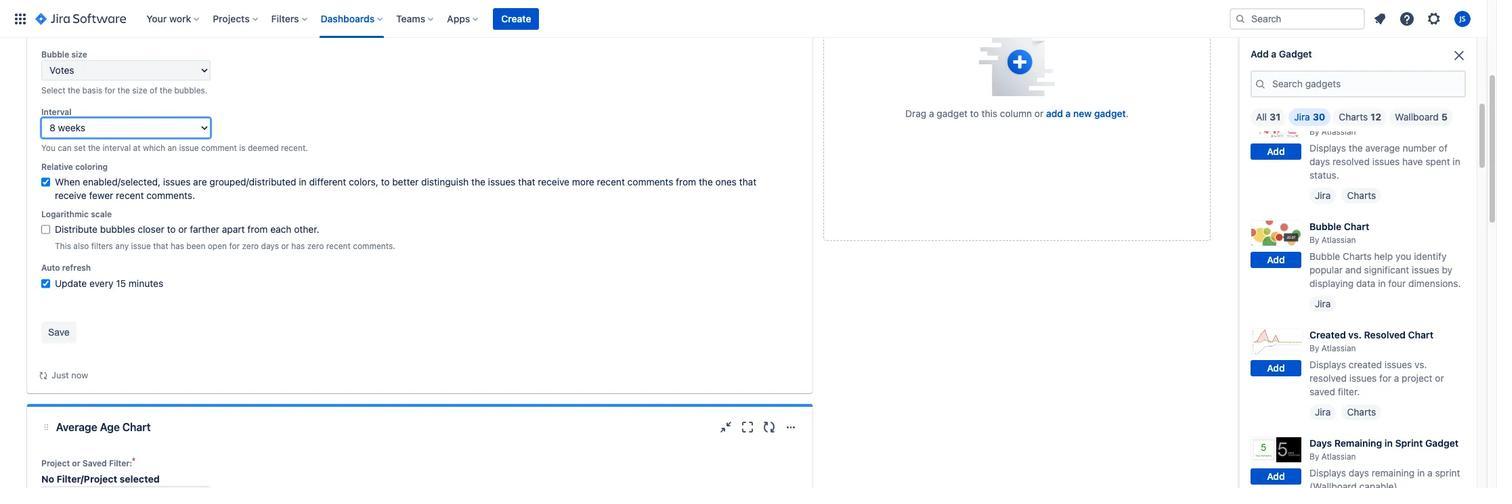 Task type: describe. For each thing, give the bounding box(es) containing it.
drag a gadget to this column or add a new gadget .
[[906, 107, 1129, 119]]

days
[[1310, 438, 1332, 449]]

search field inside banner
[[1230, 8, 1365, 29]]

displays inside the created vs. resolved chart by atlassian displays created issues vs. resolved issues for a project or saved filter.
[[1310, 359, 1347, 370]]

jira for created
[[1315, 406, 1331, 418]]

all 31
[[1256, 111, 1281, 123]]

create button
[[493, 8, 539, 29]]

that inside distribute bubbles closer to or farther apart from each other. this also filters any issue that has been open for zero days or has zero recent comments.
[[153, 241, 168, 251]]

help
[[1375, 251, 1393, 262]]

apps button
[[443, 8, 484, 29]]

resolved
[[1364, 329, 1406, 341]]

distribute
[[55, 224, 98, 235]]

coloring
[[75, 162, 108, 172]]

by
[[1442, 264, 1453, 276]]

use
[[136, 14, 149, 24]]

issues inside by atlassian displays the average number of times issues have been in a status.
[[1336, 61, 1364, 72]]

charts 12
[[1339, 111, 1382, 123]]

average time in status image
[[1251, 112, 1303, 138]]

your work button
[[142, 8, 205, 29]]

any
[[115, 241, 129, 251]]

dimensions.
[[1409, 278, 1461, 289]]

displays inside average time in status by atlassian displays the average number of days resolved issues have spent in status.
[[1310, 142, 1347, 154]]

1 horizontal spatial that
[[518, 176, 535, 188]]

for inside "project or saved filter to use as the basis for the graph. advanced search"
[[199, 14, 210, 24]]

when enabled/selected, issues are grouped/distributed in different colors, to better distinguish the issues that receive more recent comments from the ones that receive fewer recent comments.
[[55, 176, 757, 201]]

more
[[572, 176, 595, 188]]

help image
[[1399, 10, 1416, 27]]

update
[[55, 278, 87, 289]]

when
[[55, 176, 80, 188]]

wallboard 5
[[1395, 111, 1448, 123]]

region containing when enabled/selected, issues are grouped/distributed in different colors, to better distinguish the issues that receive more recent comments from the ones that receive fewer recent comments.
[[38, 0, 802, 383]]

by inside by atlassian displays the average number of times issues have been in a status.
[[1310, 32, 1320, 42]]

displaying
[[1310, 278, 1354, 289]]

filter.
[[1338, 386, 1360, 398]]

select the basis for the size of the bubbles.
[[41, 85, 207, 95]]

2 horizontal spatial recent
[[597, 176, 625, 188]]

or inside "project or saved filter to use as the basis for the graph. advanced search"
[[71, 14, 79, 24]]

in inside by atlassian displays the average number of times issues have been in a status.
[[1414, 61, 1422, 72]]

average inside by atlassian displays the average number of times issues have been in a status.
[[1366, 47, 1401, 59]]

project for project or saved filter to use as the basis for the graph. advanced search
[[41, 14, 68, 24]]

filters button
[[267, 8, 313, 29]]

been inside by atlassian displays the average number of times issues have been in a status.
[[1390, 61, 1411, 72]]

and
[[1346, 264, 1362, 276]]

settings image
[[1426, 10, 1443, 27]]

are
[[193, 176, 207, 188]]

an
[[168, 143, 177, 153]]

0 vertical spatial size
[[71, 49, 87, 60]]

issues up project
[[1385, 359, 1412, 370]]

dashboards button
[[317, 8, 388, 29]]

saved
[[83, 459, 107, 469]]

have inside average time in status by atlassian displays the average number of days resolved issues have spent in status.
[[1403, 156, 1423, 167]]

jira for bubble
[[1315, 298, 1331, 310]]

add button for created
[[1251, 361, 1302, 377]]

selected
[[120, 473, 160, 485]]

for right select
[[105, 85, 115, 95]]

this
[[982, 107, 998, 119]]

open
[[208, 241, 227, 251]]

status. inside by atlassian displays the average number of times issues have been in a status.
[[1432, 61, 1462, 72]]

by inside bubble chart by atlassian bubble charts help you identify popular and significant issues by displaying data in four dimensions.
[[1310, 235, 1320, 245]]

scale
[[91, 209, 112, 219]]

or left farther
[[178, 224, 187, 235]]

bubble for size
[[41, 49, 69, 60]]

12
[[1371, 111, 1382, 123]]

bubble for chart
[[1310, 221, 1342, 232]]

your profile and settings image
[[1455, 10, 1471, 27]]

issues right distinguish
[[488, 176, 516, 188]]

is
[[239, 143, 246, 153]]

select
[[41, 85, 65, 95]]

remaining
[[1335, 438, 1383, 449]]

saved inside "project or saved filter to use as the basis for the graph. advanced search"
[[81, 14, 103, 24]]

deemed
[[248, 143, 279, 153]]

remaining
[[1372, 467, 1415, 479]]

of inside average time in status by atlassian displays the average number of days resolved issues have spent in status.
[[1439, 142, 1448, 154]]

update every 15 minutes
[[55, 278, 163, 289]]

2 gadget from the left
[[1095, 107, 1126, 119]]

add button for bubble
[[1251, 252, 1302, 269]]

different
[[309, 176, 346, 188]]

0 vertical spatial issue
[[179, 143, 199, 153]]

atlassian inside days remaining in sprint gadget by atlassian displays days remaining in a sprint (wallboard capable)
[[1322, 452, 1356, 462]]

by inside days remaining in sprint gadget by atlassian displays days remaining in a sprint (wallboard capable)
[[1310, 452, 1320, 462]]

advanced
[[41, 28, 79, 38]]

just now
[[51, 370, 88, 381]]

comments
[[628, 176, 674, 188]]

popular
[[1310, 264, 1343, 276]]

relative coloring
[[41, 162, 108, 172]]

atlassian inside the created vs. resolved chart by atlassian displays created issues vs. resolved issues for a project or saved filter.
[[1322, 343, 1356, 354]]

in inside when enabled/selected, issues are grouped/distributed in different colors, to better distinguish the issues that receive more recent comments from the ones that receive fewer recent comments.
[[299, 176, 307, 188]]

work
[[169, 13, 191, 24]]

When enabled/selected, issues are grouped/distributed in different colors, to better distinguish the issues that receive more recent comments from the ones that receive fewer recent comments. checkbox
[[41, 175, 50, 189]]

1 vertical spatial basis
[[82, 85, 102, 95]]

no
[[41, 473, 54, 485]]

filters
[[271, 13, 299, 24]]

charts inside bubble chart by atlassian bubble charts help you identify popular and significant issues by displaying data in four dimensions.
[[1343, 251, 1372, 262]]

charts down filter.
[[1347, 406, 1376, 418]]

issues inside bubble chart by atlassian bubble charts help you identify popular and significant issues by displaying data in four dimensions.
[[1412, 264, 1440, 276]]

minimize average age chart image
[[718, 419, 734, 436]]

your
[[146, 13, 167, 24]]

distinguish
[[421, 176, 469, 188]]

to inside distribute bubbles closer to or farther apart from each other. this also filters any issue that has been open for zero days or has zero recent comments.
[[167, 224, 176, 235]]

1 vertical spatial recent
[[116, 190, 144, 201]]

the left "ones"
[[699, 176, 713, 188]]

interval
[[41, 107, 72, 117]]

time
[[1349, 112, 1372, 124]]

days inside days remaining in sprint gadget by atlassian displays days remaining in a sprint (wallboard capable)
[[1349, 467, 1369, 479]]

search image
[[1235, 13, 1246, 24]]

issues inside average time in status by atlassian displays the average number of days resolved issues have spent in status.
[[1373, 156, 1400, 167]]

displays inside by atlassian displays the average number of times issues have been in a status.
[[1310, 47, 1347, 59]]

times
[[1310, 61, 1334, 72]]

for inside the created vs. resolved chart by atlassian displays created issues vs. resolved issues for a project or saved filter.
[[1380, 372, 1392, 384]]

add
[[1046, 107, 1063, 119]]

filter
[[106, 14, 123, 24]]

1 horizontal spatial receive
[[538, 176, 570, 188]]

project
[[1402, 372, 1433, 384]]

comments. inside distribute bubbles closer to or farther apart from each other. this also filters any issue that has been open for zero days or has zero recent comments.
[[353, 241, 395, 251]]

comments. inside when enabled/selected, issues are grouped/distributed in different colors, to better distinguish the issues that receive more recent comments from the ones that receive fewer recent comments.
[[146, 190, 195, 201]]

new
[[1074, 107, 1092, 119]]

charts down average time in status by atlassian displays the average number of days resolved issues have spent in status.
[[1347, 190, 1376, 201]]

add gadget img image
[[979, 28, 1055, 96]]

grouped/distributed
[[210, 176, 296, 188]]

atlassian inside bubble chart by atlassian bubble charts help you identify popular and significant issues by displaying data in four dimensions.
[[1322, 235, 1356, 245]]

no filter/project selected
[[41, 473, 160, 485]]

interval
[[103, 143, 131, 153]]

or left add
[[1035, 107, 1044, 119]]

average time in status by atlassian displays the average number of days resolved issues have spent in status.
[[1310, 112, 1461, 181]]

project or saved filter to use as the basis for the graph. advanced search
[[41, 14, 252, 38]]

the inside average time in status by atlassian displays the average number of days resolved issues have spent in status.
[[1349, 142, 1363, 154]]

in inside bubble chart by atlassian bubble charts help you identify popular and significant issues by displaying data in four dimensions.
[[1379, 278, 1386, 289]]

four
[[1389, 278, 1406, 289]]

created vs. resolved chart image
[[1251, 328, 1303, 355]]

farther
[[190, 224, 219, 235]]

the right distinguish
[[471, 176, 486, 188]]

created
[[1349, 359, 1382, 370]]

the right as
[[163, 14, 175, 24]]

this
[[55, 241, 71, 251]]

data
[[1357, 278, 1376, 289]]

sprint
[[1396, 438, 1423, 449]]

created vs. resolved chart by atlassian displays created issues vs. resolved issues for a project or saved filter.
[[1310, 329, 1444, 398]]

.
[[1126, 107, 1129, 119]]

column
[[1000, 107, 1032, 119]]

teams button
[[392, 8, 439, 29]]

sprint
[[1436, 467, 1461, 479]]

days remaining in sprint gadget by atlassian displays days remaining in a sprint (wallboard capable)
[[1310, 438, 1461, 488]]

2 zero from the left
[[307, 241, 324, 251]]

number inside by atlassian displays the average number of times issues have been in a status.
[[1403, 47, 1437, 59]]

projects
[[213, 13, 250, 24]]

issue inside distribute bubbles closer to or farther apart from each other. this also filters any issue that has been open for zero days or has zero recent comments.
[[131, 241, 151, 251]]

a right add
[[1066, 107, 1071, 119]]

teams
[[396, 13, 425, 24]]

days remaining in sprint gadget image
[[1251, 437, 1303, 464]]

identify
[[1414, 251, 1447, 262]]

by inside average time in status by atlassian displays the average number of days resolved issues have spent in status.
[[1310, 127, 1320, 137]]

2 vertical spatial bubble
[[1310, 251, 1341, 262]]

age
[[100, 421, 120, 433]]



Task type: vqa. For each thing, say whether or not it's contained in the screenshot.
SPENT
yes



Task type: locate. For each thing, give the bounding box(es) containing it.
has left open
[[171, 241, 184, 251]]

chart inside bubble chart by atlassian bubble charts help you identify popular and significant issues by displaying data in four dimensions.
[[1344, 221, 1370, 232]]

resolved inside the created vs. resolved chart by atlassian displays created issues vs. resolved issues for a project or saved filter.
[[1310, 372, 1347, 384]]

atlassian up popular
[[1322, 235, 1356, 245]]

now
[[71, 370, 88, 381]]

1 horizontal spatial have
[[1403, 156, 1423, 167]]

gadget up sprint
[[1426, 438, 1459, 449]]

been down farther
[[186, 241, 205, 251]]

0 horizontal spatial saved
[[81, 14, 103, 24]]

distribute bubbles closer to or farther apart from each other. this also filters any issue that has been open for zero days or has zero recent comments.
[[55, 224, 395, 251]]

4 atlassian from the top
[[1322, 343, 1356, 354]]

for inside distribute bubbles closer to or farther apart from each other. this also filters any issue that has been open for zero days or has zero recent comments.
[[229, 241, 240, 251]]

0 horizontal spatial zero
[[242, 241, 259, 251]]

average inside average time in status by atlassian displays the average number of days resolved issues have spent in status.
[[1310, 112, 1347, 124]]

1 vertical spatial comments.
[[353, 241, 395, 251]]

Distribute bubbles closer to or farther apart from each other. checkbox
[[41, 223, 50, 236]]

1 horizontal spatial chart
[[1344, 221, 1370, 232]]

chart right age
[[122, 421, 151, 433]]

of up spent on the top right of the page
[[1439, 142, 1448, 154]]

search field up 'filter' at the top left
[[41, 0, 211, 9]]

1 zero from the left
[[242, 241, 259, 251]]

for down apart
[[229, 241, 240, 251]]

Search gadgets field
[[1269, 72, 1465, 96]]

each
[[270, 224, 292, 235]]

that left "more"
[[518, 176, 535, 188]]

1 horizontal spatial gadget
[[1095, 107, 1126, 119]]

recent
[[597, 176, 625, 188], [116, 190, 144, 201], [326, 241, 351, 251]]

1 vertical spatial average
[[56, 421, 97, 433]]

issues right times
[[1336, 61, 1364, 72]]

1 horizontal spatial size
[[132, 85, 147, 95]]

issue right any
[[131, 241, 151, 251]]

1 horizontal spatial been
[[1390, 61, 1411, 72]]

0 vertical spatial status.
[[1432, 61, 1462, 72]]

bubble
[[41, 49, 69, 60], [1310, 221, 1342, 232], [1310, 251, 1341, 262]]

dashboards
[[321, 13, 375, 24]]

2 horizontal spatial chart
[[1408, 329, 1434, 341]]

recent right "more"
[[597, 176, 625, 188]]

the right the set
[[88, 143, 100, 153]]

bubble chart by atlassian bubble charts help you identify popular and significant issues by displaying data in four dimensions.
[[1310, 221, 1461, 289]]

1 number from the top
[[1403, 47, 1437, 59]]

0 horizontal spatial recent
[[116, 190, 144, 201]]

have
[[1366, 61, 1387, 72], [1403, 156, 1423, 167]]

average left time
[[1310, 112, 1347, 124]]

or inside the created vs. resolved chart by atlassian displays created issues vs. resolved issues for a project or saved filter.
[[1435, 372, 1444, 384]]

by atlassian displays the average number of times issues have been in a status.
[[1310, 32, 1462, 72]]

1 add button from the top
[[1251, 36, 1302, 52]]

basis
[[177, 14, 197, 24], [82, 85, 102, 95]]

0 horizontal spatial receive
[[55, 190, 86, 201]]

atlassian up times
[[1322, 32, 1356, 42]]

the left bubbles.
[[160, 85, 172, 95]]

has
[[171, 241, 184, 251], [291, 241, 305, 251]]

that right "ones"
[[739, 176, 757, 188]]

the up interval
[[118, 85, 130, 95]]

0 horizontal spatial chart
[[122, 421, 151, 433]]

of
[[1439, 47, 1448, 59], [150, 85, 157, 95], [1439, 142, 1448, 154]]

search field down selected
[[41, 486, 211, 488]]

1 vertical spatial resolved
[[1310, 372, 1347, 384]]

appswitcher icon image
[[12, 10, 28, 27]]

by
[[1310, 32, 1320, 42], [1310, 127, 1320, 137], [1310, 235, 1320, 245], [1310, 343, 1320, 354], [1310, 452, 1320, 462]]

comments. down colors, at the top left of the page
[[353, 241, 395, 251]]

saved inside the created vs. resolved chart by atlassian displays created issues vs. resolved issues for a project or saved filter.
[[1310, 386, 1336, 398]]

a left sprint
[[1428, 467, 1433, 479]]

gadget inside days remaining in sprint gadget by atlassian displays days remaining in a sprint (wallboard capable)
[[1426, 438, 1459, 449]]

1 horizontal spatial basis
[[177, 14, 197, 24]]

2 vertical spatial recent
[[326, 241, 351, 251]]

1 horizontal spatial recent
[[326, 241, 351, 251]]

2 average from the top
[[1366, 142, 1401, 154]]

1 vertical spatial status.
[[1310, 169, 1340, 181]]

1 horizontal spatial status.
[[1432, 61, 1462, 72]]

your work
[[146, 13, 191, 24]]

vs.
[[1349, 329, 1362, 341], [1415, 359, 1427, 370]]

add for bubble chart
[[1267, 254, 1285, 266]]

0 horizontal spatial status.
[[1310, 169, 1340, 181]]

0 vertical spatial resolved
[[1333, 156, 1370, 167]]

of for size
[[150, 85, 157, 95]]

30
[[1313, 111, 1326, 123]]

0 horizontal spatial gadget
[[937, 107, 968, 119]]

average down 12
[[1366, 142, 1401, 154]]

to left better in the left of the page
[[381, 176, 390, 188]]

0 vertical spatial average
[[1310, 112, 1347, 124]]

displays
[[1310, 47, 1347, 59], [1310, 142, 1347, 154], [1310, 359, 1347, 370], [1310, 467, 1347, 479]]

0 horizontal spatial have
[[1366, 61, 1387, 72]]

of inside by atlassian displays the average number of times issues have been in a status.
[[1439, 47, 1448, 59]]

1 vertical spatial issue
[[131, 241, 151, 251]]

by down days
[[1310, 452, 1320, 462]]

1 horizontal spatial from
[[676, 176, 696, 188]]

drag
[[906, 107, 927, 119]]

for down created
[[1380, 372, 1392, 384]]

displays down "30"
[[1310, 142, 1347, 154]]

of inside region
[[150, 85, 157, 95]]

0 vertical spatial of
[[1439, 47, 1448, 59]]

auto
[[41, 263, 60, 273]]

zero down apart
[[242, 241, 259, 251]]

1 vertical spatial saved
[[1310, 386, 1336, 398]]

search
[[81, 28, 108, 38]]

0 horizontal spatial average
[[56, 421, 97, 433]]

for
[[199, 14, 210, 24], [105, 85, 115, 95], [229, 241, 240, 251], [1380, 372, 1392, 384]]

1 gadget from the left
[[937, 107, 968, 119]]

0 vertical spatial have
[[1366, 61, 1387, 72]]

the left graph.
[[212, 14, 225, 24]]

you
[[1396, 251, 1412, 262]]

jira software image
[[35, 10, 126, 27], [35, 10, 126, 27]]

1 horizontal spatial vs.
[[1415, 359, 1427, 370]]

by up popular
[[1310, 235, 1320, 245]]

0 vertical spatial bubble
[[41, 49, 69, 60]]

recent.
[[281, 143, 308, 153]]

basis right your
[[177, 14, 197, 24]]

2 number from the top
[[1403, 142, 1437, 154]]

3 add button from the top
[[1251, 252, 1302, 269]]

1 has from the left
[[171, 241, 184, 251]]

average age chart
[[56, 421, 151, 433]]

from left each
[[247, 224, 268, 235]]

size down the advanced search link
[[71, 49, 87, 60]]

to right closer
[[167, 224, 176, 235]]

from
[[676, 176, 696, 188], [247, 224, 268, 235]]

significant
[[1365, 264, 1410, 276]]

have down notifications image
[[1366, 61, 1387, 72]]

3 atlassian from the top
[[1322, 235, 1356, 245]]

status. down settings image
[[1432, 61, 1462, 72]]

displays up times
[[1310, 47, 1347, 59]]

to inside when enabled/selected, issues are grouped/distributed in different colors, to better distinguish the issues that receive more recent comments from the ones that receive fewer recent comments.
[[381, 176, 390, 188]]

recent inside distribute bubbles closer to or farther apart from each other. this also filters any issue that has been open for zero days or has zero recent comments.
[[326, 241, 351, 251]]

a right drag
[[929, 107, 934, 119]]

1 vertical spatial bubble
[[1310, 221, 1342, 232]]

filter:
[[109, 459, 132, 469]]

a inside days remaining in sprint gadget by atlassian displays days remaining in a sprint (wallboard capable)
[[1428, 467, 1433, 479]]

1 vertical spatial of
[[150, 85, 157, 95]]

displays up (wallboard
[[1310, 467, 1347, 479]]

days up capable)
[[1349, 467, 1369, 479]]

charts left 12
[[1339, 111, 1368, 123]]

from inside when enabled/selected, issues are grouped/distributed in different colors, to better distinguish the issues that receive more recent comments from the ones that receive fewer recent comments.
[[676, 176, 696, 188]]

0 vertical spatial saved
[[81, 14, 103, 24]]

resolved up filter.
[[1310, 372, 1347, 384]]

status. down "30"
[[1310, 169, 1340, 181]]

by up times
[[1310, 32, 1320, 42]]

15
[[116, 278, 126, 289]]

projects button
[[209, 8, 263, 29]]

1 vertical spatial gadget
[[1426, 438, 1459, 449]]

0 vertical spatial from
[[676, 176, 696, 188]]

from right comments
[[676, 176, 696, 188]]

comment
[[201, 143, 237, 153]]

charts
[[1339, 111, 1368, 123], [1347, 190, 1376, 201], [1343, 251, 1372, 262], [1347, 406, 1376, 418]]

region
[[38, 0, 802, 383]]

of for number
[[1439, 47, 1448, 59]]

0 vertical spatial number
[[1403, 47, 1437, 59]]

in
[[1414, 61, 1422, 72], [1374, 112, 1383, 124], [1453, 156, 1461, 167], [299, 176, 307, 188], [1379, 278, 1386, 289], [1385, 438, 1393, 449], [1418, 467, 1425, 479]]

you can set the interval at which an issue comment is deemed recent.
[[41, 143, 308, 153]]

0 vertical spatial gadget
[[1279, 48, 1312, 60]]

comments. down "are"
[[146, 190, 195, 201]]

from inside distribute bubbles closer to or farther apart from each other. this also filters any issue that has been open for zero days or has zero recent comments.
[[247, 224, 268, 235]]

to left this
[[970, 107, 979, 119]]

chart right resolved
[[1408, 329, 1434, 341]]

the
[[163, 14, 175, 24], [212, 14, 225, 24], [1349, 47, 1363, 59], [68, 85, 80, 95], [118, 85, 130, 95], [160, 85, 172, 95], [1349, 142, 1363, 154], [88, 143, 100, 153], [471, 176, 486, 188], [699, 176, 713, 188]]

Auto refresh checkbox
[[41, 277, 50, 291]]

add button for average
[[1251, 144, 1302, 160]]

1 horizontal spatial zero
[[307, 241, 324, 251]]

filters
[[91, 241, 113, 251]]

0 vertical spatial chart
[[1344, 221, 1370, 232]]

5 atlassian from the top
[[1322, 452, 1356, 462]]

1 vertical spatial been
[[186, 241, 205, 251]]

create
[[501, 13, 531, 24]]

been down help 'image' at the right top of page
[[1390, 61, 1411, 72]]

maximize average age chart image
[[740, 419, 756, 436]]

receive left "more"
[[538, 176, 570, 188]]

number inside average time in status by atlassian displays the average number of days resolved issues have spent in status.
[[1403, 142, 1437, 154]]

resolved down time
[[1333, 156, 1370, 167]]

size left bubbles.
[[132, 85, 147, 95]]

2 has from the left
[[291, 241, 305, 251]]

2 add button from the top
[[1251, 144, 1302, 160]]

project inside "project or saved filter to use as the basis for the graph. advanced search"
[[41, 14, 68, 24]]

displays inside days remaining in sprint gadget by atlassian displays days remaining in a sprint (wallboard capable)
[[1310, 467, 1347, 479]]

basis inside "project or saved filter to use as the basis for the graph. advanced search"
[[177, 14, 197, 24]]

resolved inside average time in status by atlassian displays the average number of days resolved issues have spent in status.
[[1333, 156, 1370, 167]]

refresh
[[62, 263, 91, 273]]

add for average time in status
[[1267, 146, 1285, 157]]

the right select
[[68, 85, 80, 95]]

2 displays from the top
[[1310, 142, 1347, 154]]

0 vertical spatial comments.
[[146, 190, 195, 201]]

project or saved filter:
[[41, 459, 132, 469]]

a up 31
[[1272, 48, 1277, 60]]

the down time
[[1349, 142, 1363, 154]]

atlassian inside by atlassian displays the average number of times issues have been in a status.
[[1322, 32, 1356, 42]]

average for average time in status by atlassian displays the average number of days resolved issues have spent in status.
[[1310, 112, 1347, 124]]

project for project or saved filter:
[[41, 459, 70, 469]]

also
[[73, 241, 89, 251]]

more actions for average age chart gadget image
[[783, 419, 799, 436]]

issues down created
[[1350, 372, 1377, 384]]

as
[[152, 14, 160, 24]]

1 horizontal spatial days
[[1310, 156, 1330, 167]]

0 horizontal spatial vs.
[[1349, 329, 1362, 341]]

average left age
[[56, 421, 97, 433]]

have left spent on the top right of the page
[[1403, 156, 1423, 167]]

notifications image
[[1372, 10, 1388, 27]]

31
[[1270, 111, 1281, 123]]

of left close icon
[[1439, 47, 1448, 59]]

0 horizontal spatial gadget
[[1279, 48, 1312, 60]]

0 horizontal spatial comments.
[[146, 190, 195, 201]]

apart
[[222, 224, 245, 235]]

an arrow curved in a circular way on the button that refreshes the dashboard image
[[38, 370, 49, 381]]

average
[[1366, 47, 1401, 59], [1366, 142, 1401, 154]]

close icon image
[[1451, 47, 1468, 64]]

size
[[71, 49, 87, 60], [132, 85, 147, 95]]

0 horizontal spatial been
[[186, 241, 205, 251]]

graph.
[[227, 14, 252, 24]]

4 add button from the top
[[1251, 361, 1302, 377]]

chart up and at the bottom right of the page
[[1344, 221, 1370, 232]]

0 vertical spatial recent
[[597, 176, 625, 188]]

basis right select
[[82, 85, 102, 95]]

gadget up times
[[1279, 48, 1312, 60]]

1 vertical spatial number
[[1403, 142, 1437, 154]]

1 vertical spatial receive
[[55, 190, 86, 201]]

issues left "are"
[[163, 176, 191, 188]]

banner
[[0, 0, 1487, 38]]

vs. up project
[[1415, 359, 1427, 370]]

chart inside the created vs. resolved chart by atlassian displays created issues vs. resolved issues for a project or saved filter.
[[1408, 329, 1434, 341]]

3 by from the top
[[1310, 235, 1320, 245]]

1 atlassian from the top
[[1322, 32, 1356, 42]]

a
[[1272, 48, 1277, 60], [1424, 61, 1429, 72], [929, 107, 934, 119], [1066, 107, 1071, 119], [1394, 372, 1400, 384], [1428, 467, 1433, 479]]

1 vertical spatial average
[[1366, 142, 1401, 154]]

colors,
[[349, 176, 378, 188]]

you
[[41, 143, 56, 153]]

or down each
[[281, 241, 289, 251]]

bubble inside region
[[41, 49, 69, 60]]

1 horizontal spatial saved
[[1310, 386, 1336, 398]]

0 vertical spatial project
[[41, 14, 68, 24]]

2 vertical spatial of
[[1439, 142, 1448, 154]]

project up "no"
[[41, 459, 70, 469]]

just
[[51, 370, 69, 381]]

banner containing your work
[[0, 0, 1487, 38]]

have inside by atlassian displays the average number of times issues have been in a status.
[[1366, 61, 1387, 72]]

a inside the created vs. resolved chart by atlassian displays created issues vs. resolved issues for a project or saved filter.
[[1394, 372, 1400, 384]]

1 horizontal spatial comments.
[[353, 241, 395, 251]]

gadget right drag
[[937, 107, 968, 119]]

refresh average age chart image
[[761, 419, 778, 436]]

0 horizontal spatial basis
[[82, 85, 102, 95]]

None submit
[[41, 322, 76, 343]]

fewer
[[89, 190, 113, 201]]

or up the advanced search link
[[71, 14, 79, 24]]

issue right an at the top left of the page
[[179, 143, 199, 153]]

zero down the 'other.'
[[307, 241, 324, 251]]

the inside by atlassian displays the average number of times issues have been in a status.
[[1349, 47, 1363, 59]]

0 horizontal spatial days
[[261, 241, 279, 251]]

atlassian down "30"
[[1322, 127, 1356, 137]]

(wallboard
[[1310, 481, 1357, 488]]

that down closer
[[153, 241, 168, 251]]

1 vertical spatial days
[[261, 241, 279, 251]]

0 vertical spatial days
[[1310, 156, 1330, 167]]

displays down created
[[1310, 359, 1347, 370]]

4 displays from the top
[[1310, 467, 1347, 479]]

days inside distribute bubbles closer to or farther apart from each other. this also filters any issue that has been open for zero days or has zero recent comments.
[[261, 241, 279, 251]]

1 displays from the top
[[1310, 47, 1347, 59]]

number up spent on the top right of the page
[[1403, 142, 1437, 154]]

gadget
[[937, 107, 968, 119], [1095, 107, 1126, 119]]

gadget right new on the top right
[[1095, 107, 1126, 119]]

0 horizontal spatial size
[[71, 49, 87, 60]]

days down "30"
[[1310, 156, 1330, 167]]

jira for average
[[1315, 190, 1331, 201]]

1 vertical spatial have
[[1403, 156, 1423, 167]]

2 vertical spatial chart
[[122, 421, 151, 433]]

a left project
[[1394, 372, 1400, 384]]

saved
[[81, 14, 103, 24], [1310, 386, 1336, 398]]

2 horizontal spatial that
[[739, 176, 757, 188]]

auto refresh
[[41, 263, 91, 273]]

set
[[74, 143, 86, 153]]

1 vertical spatial size
[[132, 85, 147, 95]]

1 vertical spatial from
[[247, 224, 268, 235]]

1 vertical spatial project
[[41, 459, 70, 469]]

for right the work
[[199, 14, 210, 24]]

average inside average time in status by atlassian displays the average number of days resolved issues have spent in status.
[[1366, 142, 1401, 154]]

1 horizontal spatial gadget
[[1426, 438, 1459, 449]]

add for created vs. resolved chart
[[1267, 363, 1285, 374]]

saved left filter.
[[1310, 386, 1336, 398]]

1 vertical spatial chart
[[1408, 329, 1434, 341]]

resolved
[[1333, 156, 1370, 167], [1310, 372, 1347, 384]]

3 displays from the top
[[1310, 359, 1347, 370]]

add button
[[1251, 36, 1302, 52], [1251, 144, 1302, 160], [1251, 252, 1302, 269], [1251, 361, 1302, 377], [1251, 469, 1302, 485]]

1 average from the top
[[1366, 47, 1401, 59]]

2 project from the top
[[41, 459, 70, 469]]

by down created
[[1310, 343, 1320, 354]]

0 vertical spatial average
[[1366, 47, 1401, 59]]

jira
[[1315, 81, 1331, 93], [1295, 111, 1310, 123], [1315, 190, 1331, 201], [1315, 298, 1331, 310], [1315, 406, 1331, 418]]

1 horizontal spatial average
[[1310, 112, 1347, 124]]

2 vertical spatial days
[[1349, 467, 1369, 479]]

5 by from the top
[[1310, 452, 1320, 462]]

to left use
[[126, 14, 133, 24]]

capable)
[[1360, 481, 1398, 488]]

days inside average time in status by atlassian displays the average number of days resolved issues have spent in status.
[[1310, 156, 1330, 167]]

a inside by atlassian displays the average number of times issues have been in a status.
[[1424, 61, 1429, 72]]

bubbles.
[[174, 85, 207, 95]]

status. inside average time in status by atlassian displays the average number of days resolved issues have spent in status.
[[1310, 169, 1340, 181]]

or left saved
[[72, 459, 80, 469]]

0 vertical spatial been
[[1390, 61, 1411, 72]]

a left close icon
[[1424, 61, 1429, 72]]

vs. right created
[[1349, 329, 1362, 341]]

issues down the status
[[1373, 156, 1400, 167]]

2 atlassian from the top
[[1322, 127, 1356, 137]]

primary element
[[8, 0, 1230, 38]]

the up search gadgets "field" on the top right of page
[[1349, 47, 1363, 59]]

atlassian down days
[[1322, 452, 1356, 462]]

0 horizontal spatial has
[[171, 241, 184, 251]]

0 horizontal spatial issue
[[131, 241, 151, 251]]

0 vertical spatial basis
[[177, 14, 197, 24]]

which
[[143, 143, 165, 153]]

0 horizontal spatial from
[[247, 224, 268, 235]]

1 by from the top
[[1310, 32, 1320, 42]]

0 vertical spatial receive
[[538, 176, 570, 188]]

bubble chart image
[[1251, 220, 1303, 247]]

number
[[1403, 47, 1437, 59], [1403, 142, 1437, 154]]

average down notifications image
[[1366, 47, 1401, 59]]

logarithmic
[[41, 209, 89, 219]]

relative
[[41, 162, 73, 172]]

4 by from the top
[[1310, 343, 1320, 354]]

has down the 'other.'
[[291, 241, 305, 251]]

of left bubbles.
[[150, 85, 157, 95]]

average for average age chart
[[56, 421, 97, 433]]

1 horizontal spatial issue
[[179, 143, 199, 153]]

closer
[[138, 224, 164, 235]]

add for days remaining in sprint gadget
[[1267, 471, 1285, 483]]

atlassian inside average time in status by atlassian displays the average number of days resolved issues have spent in status.
[[1322, 127, 1356, 137]]

search field up add a gadget
[[1230, 8, 1365, 29]]

gadget
[[1279, 48, 1312, 60], [1426, 438, 1459, 449]]

1 vertical spatial vs.
[[1415, 359, 1427, 370]]

1 horizontal spatial has
[[291, 241, 305, 251]]

Search field
[[41, 0, 211, 9], [1230, 8, 1365, 29], [41, 486, 211, 488]]

to inside "project or saved filter to use as the basis for the graph. advanced search"
[[126, 14, 133, 24]]

or right project
[[1435, 372, 1444, 384]]

recent down the different
[[326, 241, 351, 251]]

2 by from the top
[[1310, 127, 1320, 137]]

spent
[[1426, 156, 1451, 167]]

2 horizontal spatial days
[[1349, 467, 1369, 479]]

chart
[[1344, 221, 1370, 232], [1408, 329, 1434, 341], [122, 421, 151, 433]]

0 horizontal spatial that
[[153, 241, 168, 251]]

been inside distribute bubbles closer to or farther apart from each other. this also filters any issue that has been open for zero days or has zero recent comments.
[[186, 241, 205, 251]]

0 vertical spatial vs.
[[1349, 329, 1362, 341]]

by inside the created vs. resolved chart by atlassian displays created issues vs. resolved issues for a project or saved filter.
[[1310, 343, 1320, 354]]

1 project from the top
[[41, 14, 68, 24]]

5 add button from the top
[[1251, 469, 1302, 485]]

ones
[[716, 176, 737, 188]]

other.
[[294, 224, 319, 235]]



